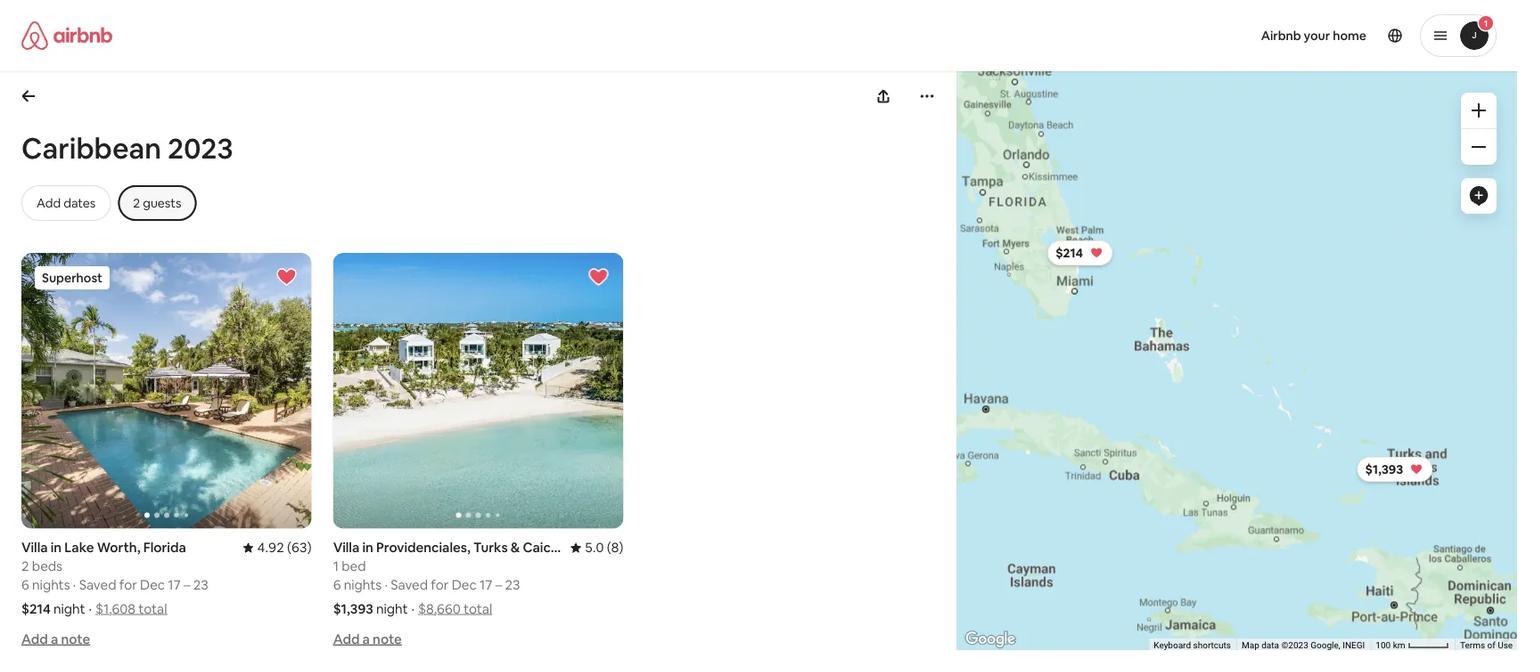 Task type: describe. For each thing, give the bounding box(es) containing it.
23 inside 'villa in lake worth, florida 2 beds 6 nights · saved for dec 17 – 23 $214 night · $1,608 total'
[[193, 577, 208, 594]]

$214 button
[[1048, 241, 1113, 266]]

©2023
[[1282, 641, 1309, 652]]

nights inside 1 bed 6 nights · saved for dec 17 – 23 $1,393 night · $8,660 total
[[344, 577, 382, 594]]

lake
[[65, 539, 94, 557]]

1 button
[[1421, 14, 1497, 57]]

data
[[1262, 641, 1280, 652]]

17 inside 'villa in lake worth, florida 2 beds 6 nights · saved for dec 17 – 23 $214 night · $1,608 total'
[[168, 577, 181, 594]]

1 bed 6 nights · saved for dec 17 – 23 $1,393 night · $8,660 total
[[333, 558, 520, 618]]

group for 1 bed 6 nights · saved for dec 17 – 23 $1,393 night · $8,660 total
[[333, 253, 624, 529]]

a for $214
[[51, 631, 58, 648]]

5.0 out of 5 average rating,  8 reviews image
[[571, 539, 624, 557]]

villa
[[21, 539, 48, 557]]

add for villa in lake worth, florida 2 beds 6 nights · saved for dec 17 – 23 $214 night · $1,608 total
[[21, 631, 48, 648]]

add dates button
[[21, 186, 111, 221]]

2023
[[168, 129, 233, 167]]

5.0
[[585, 539, 604, 557]]

group for villa in lake worth, florida 2 beds 6 nights · saved for dec 17 – 23 $214 night · $1,608 total
[[21, 253, 312, 529]]

$8,660 total button
[[418, 601, 492, 618]]

map
[[1242, 641, 1260, 652]]

airbnb
[[1262, 28, 1302, 44]]

$1,608 total button
[[96, 601, 167, 618]]

night inside 'villa in lake worth, florida 2 beds 6 nights · saved for dec 17 – 23 $214 night · $1,608 total'
[[53, 601, 85, 618]]

2 guests button
[[118, 186, 197, 221]]

home
[[1334, 28, 1367, 44]]

(8)
[[607, 539, 624, 557]]

(63)
[[287, 539, 312, 557]]

add a note button for $214
[[21, 631, 90, 648]]

17 inside 1 bed 6 nights · saved for dec 17 – 23 $1,393 night · $8,660 total
[[480, 577, 493, 594]]

$214 inside 'villa in lake worth, florida 2 beds 6 nights · saved for dec 17 – 23 $214 night · $1,608 total'
[[21, 601, 51, 618]]

remove from wishlist: villa in lake worth, florida image
[[276, 267, 298, 288]]

4.92 (63)
[[257, 539, 312, 557]]

in
[[51, 539, 62, 557]]

note for $1,393
[[373, 631, 402, 648]]

caribbean
[[21, 129, 162, 167]]

4.92 out of 5 average rating,  63 reviews image
[[243, 539, 312, 557]]

airbnb your home
[[1262, 28, 1367, 44]]

keyboard
[[1154, 641, 1191, 652]]

for inside 'villa in lake worth, florida 2 beds 6 nights · saved for dec 17 – 23 $214 night · $1,608 total'
[[119, 577, 137, 594]]

$1,608
[[96, 601, 136, 618]]

a for $1,393
[[363, 631, 370, 648]]

100 km button
[[1371, 639, 1455, 652]]

$214 inside the $214 button
[[1056, 245, 1084, 261]]

google image
[[961, 629, 1020, 652]]

add a note for $1,393
[[333, 631, 402, 648]]

google map
including 2 saved stays. region
[[905, 5, 1519, 652]]

total inside 'villa in lake worth, florida 2 beds 6 nights · saved for dec 17 – 23 $214 night · $1,608 total'
[[138, 601, 167, 618]]

inegi
[[1343, 641, 1366, 652]]

add a place to the map image
[[1469, 186, 1490, 207]]

total inside 1 bed 6 nights · saved for dec 17 – 23 $1,393 night · $8,660 total
[[464, 601, 492, 618]]

dec inside 'villa in lake worth, florida 2 beds 6 nights · saved for dec 17 – 23 $214 night · $1,608 total'
[[140, 577, 165, 594]]

bed
[[342, 558, 366, 576]]

add dates
[[37, 195, 96, 211]]

night inside 1 bed 6 nights · saved for dec 17 – 23 $1,393 night · $8,660 total
[[376, 601, 408, 618]]

nights inside 'villa in lake worth, florida 2 beds 6 nights · saved for dec 17 – 23 $214 night · $1,608 total'
[[32, 577, 70, 594]]

2 inside 2 guests dropdown button
[[133, 195, 140, 211]]

23 inside 1 bed 6 nights · saved for dec 17 – 23 $1,393 night · $8,660 total
[[505, 577, 520, 594]]



Task type: vqa. For each thing, say whether or not it's contained in the screenshot.
1 bed 6 nights · Saved for Dec 17 – 23 $1,393 night · $8,660 total
yes



Task type: locate. For each thing, give the bounding box(es) containing it.
for inside 1 bed 6 nights · saved for dec 17 – 23 $1,393 night · $8,660 total
[[431, 577, 449, 594]]

your
[[1304, 28, 1331, 44]]

1 horizontal spatial $214
[[1056, 245, 1084, 261]]

of
[[1488, 641, 1496, 652]]

1 horizontal spatial 17
[[480, 577, 493, 594]]

1 for 1
[[1485, 17, 1489, 29]]

2 add a note button from the left
[[333, 631, 402, 648]]

saved
[[79, 577, 116, 594], [391, 577, 428, 594]]

1 horizontal spatial add a note button
[[333, 631, 402, 648]]

worth,
[[97, 539, 140, 557]]

nights down bed
[[344, 577, 382, 594]]

a down the beds
[[51, 631, 58, 648]]

2 23 from the left
[[505, 577, 520, 594]]

1 23 from the left
[[193, 577, 208, 594]]

6 inside 'villa in lake worth, florida 2 beds 6 nights · saved for dec 17 – 23 $214 night · $1,608 total'
[[21, 577, 29, 594]]

add a note button down bed
[[333, 631, 402, 648]]

dec
[[140, 577, 165, 594], [452, 577, 477, 594]]

1 saved from the left
[[79, 577, 116, 594]]

night left $1,608
[[53, 601, 85, 618]]

2 total from the left
[[464, 601, 492, 618]]

0 horizontal spatial $214
[[21, 601, 51, 618]]

night left $8,660
[[376, 601, 408, 618]]

saved up $1,608
[[79, 577, 116, 594]]

dec inside 1 bed 6 nights · saved for dec 17 – 23 $1,393 night · $8,660 total
[[452, 577, 477, 594]]

1 inside dropdown button
[[1485, 17, 1489, 29]]

1 – from the left
[[184, 577, 190, 594]]

nights down the beds
[[32, 577, 70, 594]]

2 inside 'villa in lake worth, florida 2 beds 6 nights · saved for dec 17 – 23 $214 night · $1,608 total'
[[21, 558, 29, 576]]

0 horizontal spatial 1
[[333, 558, 339, 576]]

$1,393
[[1366, 462, 1404, 478], [333, 601, 373, 618]]

0 horizontal spatial 23
[[193, 577, 208, 594]]

saved up $8,660
[[391, 577, 428, 594]]

florida
[[143, 539, 186, 557]]

add down bed
[[333, 631, 360, 648]]

0 horizontal spatial 2
[[21, 558, 29, 576]]

$214
[[1056, 245, 1084, 261], [21, 601, 51, 618]]

– inside 'villa in lake worth, florida 2 beds 6 nights · saved for dec 17 – 23 $214 night · $1,608 total'
[[184, 577, 190, 594]]

1 total from the left
[[138, 601, 167, 618]]

1 night from the left
[[53, 601, 85, 618]]

$1,393 inside 1 bed 6 nights · saved for dec 17 – 23 $1,393 night · $8,660 total
[[333, 601, 373, 618]]

dates
[[64, 195, 96, 211]]

keyboard shortcuts
[[1154, 641, 1232, 652]]

4.92
[[257, 539, 284, 557]]

1 horizontal spatial 23
[[505, 577, 520, 594]]

1 horizontal spatial note
[[373, 631, 402, 648]]

6
[[21, 577, 29, 594], [333, 577, 341, 594]]

1 inside 1 bed 6 nights · saved for dec 17 – 23 $1,393 night · $8,660 total
[[333, 558, 339, 576]]

1 note from the left
[[61, 631, 90, 648]]

1
[[1485, 17, 1489, 29], [333, 558, 339, 576]]

zoom in image
[[1472, 103, 1487, 118]]

nights
[[32, 577, 70, 594], [344, 577, 382, 594]]

villa in lake worth, florida 2 beds 6 nights · saved for dec 17 – 23 $214 night · $1,608 total
[[21, 539, 208, 618]]

17 up $8,660 total button
[[480, 577, 493, 594]]

2 6 from the left
[[333, 577, 341, 594]]

1 add a note from the left
[[21, 631, 90, 648]]

0 horizontal spatial –
[[184, 577, 190, 594]]

1 horizontal spatial saved
[[391, 577, 428, 594]]

beds
[[32, 558, 62, 576]]

dec up $8,660 total button
[[452, 577, 477, 594]]

1 horizontal spatial dec
[[452, 577, 477, 594]]

remove from wishlist: villa in providenciales, turks & caicos islands image
[[588, 267, 609, 288]]

0 horizontal spatial saved
[[79, 577, 116, 594]]

$1,393 inside "button"
[[1366, 462, 1404, 478]]

add
[[37, 195, 61, 211], [21, 631, 48, 648], [333, 631, 360, 648]]

group
[[21, 253, 312, 529], [333, 253, 624, 529]]

1 horizontal spatial a
[[363, 631, 370, 648]]

2 add a note from the left
[[333, 631, 402, 648]]

google,
[[1311, 641, 1341, 652]]

use
[[1498, 641, 1513, 652]]

for up $8,660
[[431, 577, 449, 594]]

1 horizontal spatial for
[[431, 577, 449, 594]]

0 horizontal spatial a
[[51, 631, 58, 648]]

0 horizontal spatial nights
[[32, 577, 70, 594]]

1 vertical spatial $1,393
[[333, 601, 373, 618]]

1 up zoom in image
[[1485, 17, 1489, 29]]

$8,660
[[418, 601, 461, 618]]

23
[[193, 577, 208, 594], [505, 577, 520, 594]]

1 vertical spatial 1
[[333, 558, 339, 576]]

0 horizontal spatial night
[[53, 601, 85, 618]]

note down 'villa in lake worth, florida 2 beds 6 nights · saved for dec 17 – 23 $214 night · $1,608 total'
[[61, 631, 90, 648]]

1 for 1 bed 6 nights · saved for dec 17 – 23 $1,393 night · $8,660 total
[[333, 558, 339, 576]]

–
[[184, 577, 190, 594], [496, 577, 502, 594]]

1 6 from the left
[[21, 577, 29, 594]]

2 – from the left
[[496, 577, 502, 594]]

1 horizontal spatial add a note
[[333, 631, 402, 648]]

0 vertical spatial $214
[[1056, 245, 1084, 261]]

terms of use
[[1461, 641, 1513, 652]]

1 group from the left
[[21, 253, 312, 529]]

add a note
[[21, 631, 90, 648], [333, 631, 402, 648]]

2 note from the left
[[373, 631, 402, 648]]

5.0 (8)
[[585, 539, 624, 557]]

1 horizontal spatial nights
[[344, 577, 382, 594]]

1 horizontal spatial 6
[[333, 577, 341, 594]]

0 horizontal spatial group
[[21, 253, 312, 529]]

1 for from the left
[[119, 577, 137, 594]]

1 a from the left
[[51, 631, 58, 648]]

0 horizontal spatial 17
[[168, 577, 181, 594]]

terms
[[1461, 641, 1486, 652]]

total right $1,608
[[138, 601, 167, 618]]

note
[[61, 631, 90, 648], [373, 631, 402, 648]]

2 night from the left
[[376, 601, 408, 618]]

2 for from the left
[[431, 577, 449, 594]]

map data ©2023 google, inegi
[[1242, 641, 1366, 652]]

0 vertical spatial 2
[[133, 195, 140, 211]]

2 down the 'villa'
[[21, 558, 29, 576]]

1 horizontal spatial 2
[[133, 195, 140, 211]]

1 horizontal spatial $1,393
[[1366, 462, 1404, 478]]

a down bed
[[363, 631, 370, 648]]

add inside dropdown button
[[37, 195, 61, 211]]

guests
[[143, 195, 181, 211]]

add a note down the beds
[[21, 631, 90, 648]]

for
[[119, 577, 137, 594], [431, 577, 449, 594]]

note for $214
[[61, 631, 90, 648]]

17
[[168, 577, 181, 594], [480, 577, 493, 594]]

add down the beds
[[21, 631, 48, 648]]

0 vertical spatial $1,393
[[1366, 462, 1404, 478]]

0 horizontal spatial for
[[119, 577, 137, 594]]

caribbean 2023
[[21, 129, 233, 167]]

add a note for $214
[[21, 631, 90, 648]]

terms of use link
[[1461, 641, 1513, 652]]

2 a from the left
[[363, 631, 370, 648]]

add a note down bed
[[333, 631, 402, 648]]

0 horizontal spatial add a note
[[21, 631, 90, 648]]

·
[[73, 577, 76, 594], [385, 577, 388, 594], [89, 601, 92, 618], [412, 601, 415, 618]]

add a note button down the beds
[[21, 631, 90, 648]]

2
[[133, 195, 140, 211], [21, 558, 29, 576]]

2 nights from the left
[[344, 577, 382, 594]]

saved inside 'villa in lake worth, florida 2 beds 6 nights · saved for dec 17 – 23 $214 night · $1,608 total'
[[79, 577, 116, 594]]

total right $8,660
[[464, 601, 492, 618]]

2 17 from the left
[[480, 577, 493, 594]]

1 horizontal spatial total
[[464, 601, 492, 618]]

1 horizontal spatial –
[[496, 577, 502, 594]]

add for 1 bed 6 nights · saved for dec 17 – 23 $1,393 night · $8,660 total
[[333, 631, 360, 648]]

airbnb your home link
[[1251, 17, 1378, 54]]

a
[[51, 631, 58, 648], [363, 631, 370, 648]]

total
[[138, 601, 167, 618], [464, 601, 492, 618]]

saved inside 1 bed 6 nights · saved for dec 17 – 23 $1,393 night · $8,660 total
[[391, 577, 428, 594]]

add a note button
[[21, 631, 90, 648], [333, 631, 402, 648]]

0 horizontal spatial $1,393
[[333, 601, 373, 618]]

1 vertical spatial 2
[[21, 558, 29, 576]]

1 add a note button from the left
[[21, 631, 90, 648]]

17 down florida
[[168, 577, 181, 594]]

0 horizontal spatial dec
[[140, 577, 165, 594]]

0 vertical spatial 1
[[1485, 17, 1489, 29]]

dec up $1,608 total button
[[140, 577, 165, 594]]

1 horizontal spatial group
[[333, 253, 624, 529]]

1 left bed
[[333, 558, 339, 576]]

2 guests
[[133, 195, 181, 211]]

100 km
[[1376, 641, 1408, 652]]

1 dec from the left
[[140, 577, 165, 594]]

– inside 1 bed 6 nights · saved for dec 17 – 23 $1,393 night · $8,660 total
[[496, 577, 502, 594]]

2 dec from the left
[[452, 577, 477, 594]]

profile element
[[781, 0, 1497, 71]]

6 inside 1 bed 6 nights · saved for dec 17 – 23 $1,393 night · $8,660 total
[[333, 577, 341, 594]]

0 horizontal spatial 6
[[21, 577, 29, 594]]

2 group from the left
[[333, 253, 624, 529]]

zoom out image
[[1472, 140, 1487, 154]]

2 saved from the left
[[391, 577, 428, 594]]

for up $1,608 total button
[[119, 577, 137, 594]]

add a note button for $1,393
[[333, 631, 402, 648]]

km
[[1394, 641, 1406, 652]]

1 horizontal spatial night
[[376, 601, 408, 618]]

night
[[53, 601, 85, 618], [376, 601, 408, 618]]

0 horizontal spatial add a note button
[[21, 631, 90, 648]]

1 17 from the left
[[168, 577, 181, 594]]

100
[[1376, 641, 1391, 652]]

shortcuts
[[1194, 641, 1232, 652]]

keyboard shortcuts button
[[1154, 640, 1232, 652]]

0 horizontal spatial note
[[61, 631, 90, 648]]

0 horizontal spatial total
[[138, 601, 167, 618]]

2 left guests
[[133, 195, 140, 211]]

1 horizontal spatial 1
[[1485, 17, 1489, 29]]

note down 1 bed 6 nights · saved for dec 17 – 23 $1,393 night · $8,660 total
[[373, 631, 402, 648]]

1 vertical spatial $214
[[21, 601, 51, 618]]

1 nights from the left
[[32, 577, 70, 594]]

add left dates
[[37, 195, 61, 211]]

$1,393 button
[[1358, 458, 1433, 483]]



